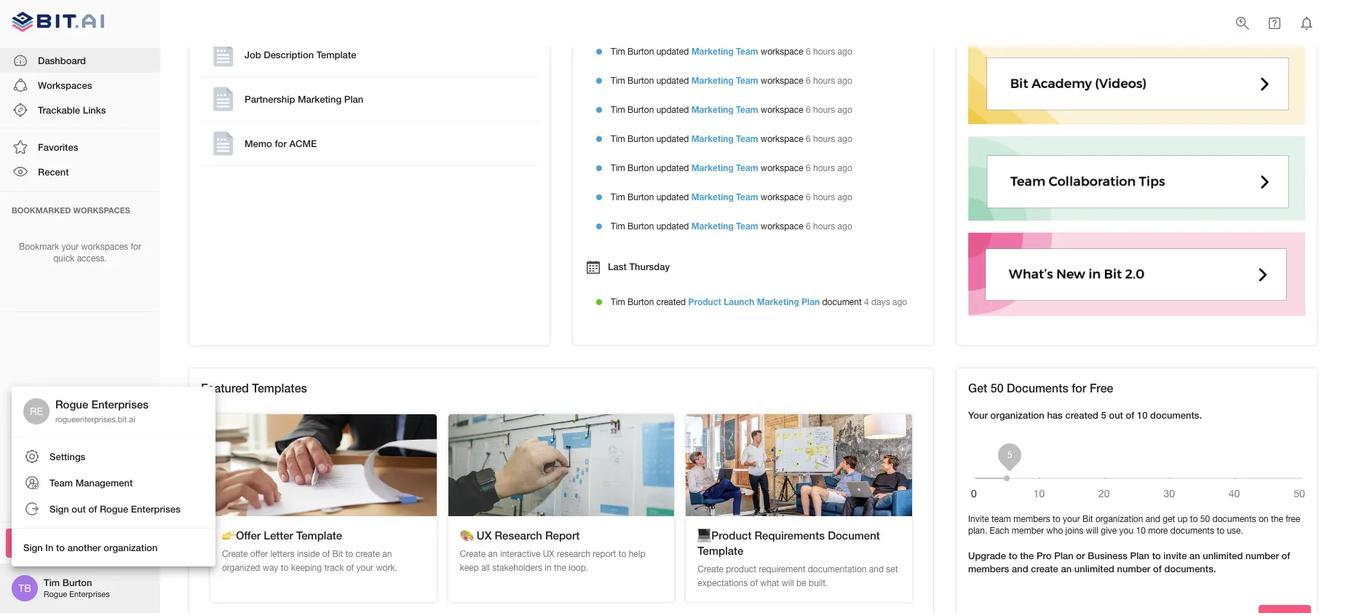Task type: vqa. For each thing, say whether or not it's contained in the screenshot.
UX
yes



Task type: locate. For each thing, give the bounding box(es) containing it.
organized
[[222, 563, 260, 573]]

of inside create product requirement documentation and set expectations of what will be built.
[[751, 579, 758, 589]]

4 tim burton updated marketing team workspace 6 hours ago from the top
[[611, 133, 853, 144]]

to right in
[[56, 541, 65, 553]]

0 vertical spatial bit
[[1083, 514, 1094, 524]]

number
[[1246, 550, 1280, 562], [1117, 563, 1151, 575]]

2 horizontal spatial your
[[1063, 514, 1080, 524]]

0 vertical spatial your
[[62, 241, 79, 252]]

1 horizontal spatial members
[[1014, 514, 1051, 524]]

upgrade
[[60, 536, 100, 549], [969, 550, 1006, 562]]

dashboard
[[38, 54, 86, 66]]

1 vertical spatial bit
[[332, 549, 343, 559]]

memo for acme
[[245, 138, 317, 150]]

2 horizontal spatial for
[[1072, 381, 1087, 395]]

to left help
[[619, 549, 627, 559]]

1 horizontal spatial out
[[1109, 409, 1124, 421]]

your up quick
[[62, 241, 79, 252]]

0 vertical spatial the
[[1272, 514, 1284, 524]]

documentation
[[808, 564, 867, 574]]

1 marketing team link from the top
[[692, 46, 759, 57]]

your inside create offer letters inside of bit to create an organized way to keeping track of your work.
[[356, 563, 374, 573]]

invite
[[1164, 550, 1187, 562]]

sign inside sign in to another organization link
[[23, 541, 43, 553]]

created inside tim burton created product launch marketing plan document 4 days ago
[[657, 297, 686, 307]]

template inside job description template link
[[317, 49, 356, 61]]

create down pro
[[1031, 563, 1059, 575]]

menu item
[[12, 496, 216, 522]]

0 horizontal spatial and
[[869, 564, 884, 574]]

enterprises up rogueenterprises.bit.ai
[[91, 398, 149, 411]]

template right description
[[317, 49, 356, 61]]

workspaces
[[38, 79, 92, 91]]

settings
[[50, 450, 85, 462]]

0 horizontal spatial number
[[1117, 563, 1151, 575]]

2 vertical spatial for
[[1072, 381, 1087, 395]]

7 tim burton updated marketing team workspace 6 hours ago from the top
[[611, 221, 853, 232]]

for right memo
[[275, 138, 287, 150]]

team for first marketing team link from the bottom
[[736, 221, 759, 232]]

number down on
[[1246, 550, 1280, 562]]

members up member
[[1014, 514, 1051, 524]]

3 hours from the top
[[813, 105, 836, 115]]

you
[[1120, 526, 1134, 536]]

1 vertical spatial ux
[[543, 549, 555, 559]]

5
[[1102, 409, 1107, 421]]

organization down sign out of rogue enterprises
[[104, 541, 158, 553]]

an
[[382, 549, 392, 559], [488, 549, 498, 559], [1190, 550, 1201, 562], [1061, 563, 1072, 575]]

for right workspaces
[[131, 241, 141, 252]]

for inside bookmark your workspaces for quick access.
[[131, 241, 141, 252]]

2 vertical spatial enterprises
[[69, 590, 110, 599]]

create up keep
[[460, 549, 486, 559]]

of down more
[[1154, 563, 1162, 575]]

and inside create product requirement documentation and set expectations of what will be built.
[[869, 564, 884, 574]]

template inside '💻product requirements document template'
[[698, 544, 744, 557]]

🎨
[[460, 528, 474, 542]]

2 updated from the top
[[657, 76, 689, 86]]

1 horizontal spatial for
[[275, 138, 287, 150]]

number down business at the right bottom of page
[[1117, 563, 1151, 575]]

1 horizontal spatial create
[[1031, 563, 1059, 575]]

2 vertical spatial the
[[554, 563, 567, 573]]

an down joins
[[1061, 563, 1072, 575]]

1 horizontal spatial bit
[[1083, 514, 1094, 524]]

sign out of rogue enterprises
[[50, 503, 181, 515]]

0 horizontal spatial 50
[[991, 381, 1004, 395]]

1 horizontal spatial will
[[1086, 526, 1099, 536]]

1 vertical spatial organization
[[1096, 514, 1144, 524]]

upgrade right in
[[60, 536, 100, 549]]

sign inside menu item
[[50, 503, 69, 515]]

tim inside the tim burton rogue enterprises
[[44, 577, 60, 589]]

will inside invite team members to your bit organization and get up to 50 documents on the free plan. each member who joins will give you 10 more documents to use.
[[1086, 526, 1099, 536]]

create inside create offer letters inside of bit to create an organized way to keeping track of your work.
[[222, 549, 248, 559]]

keep
[[460, 563, 479, 573]]

unlimited
[[1203, 550, 1243, 562], [1075, 563, 1115, 575]]

upgrade for upgrade
[[60, 536, 100, 549]]

menu item containing sign out of
[[12, 496, 216, 522]]

to inside "create an interactive ux research report to help keep all stakeholders in the loop."
[[619, 549, 627, 559]]

7 marketing team link from the top
[[692, 221, 759, 232]]

organization
[[991, 409, 1045, 421], [1096, 514, 1144, 524], [104, 541, 158, 553]]

0 vertical spatial 50
[[991, 381, 1004, 395]]

0 vertical spatial created
[[657, 297, 686, 307]]

the inside "create an interactive ux research report to help keep all stakeholders in the loop."
[[554, 563, 567, 573]]

sign left in
[[23, 541, 43, 553]]

0 horizontal spatial out
[[72, 503, 86, 515]]

1 horizontal spatial sign
[[50, 503, 69, 515]]

0 vertical spatial enterprises
[[91, 398, 149, 411]]

bookmark
[[19, 241, 59, 252]]

0 vertical spatial out
[[1109, 409, 1124, 421]]

and inside upgrade to the pro plan or business plan to invite an unlimited number of members and create an unlimited number of documents.
[[1012, 563, 1029, 575]]

bit up joins
[[1083, 514, 1094, 524]]

created left 5
[[1066, 409, 1099, 421]]

for
[[275, 138, 287, 150], [131, 241, 141, 252], [1072, 381, 1087, 395]]

out right 5
[[1109, 409, 1124, 421]]

0 horizontal spatial the
[[554, 563, 567, 573]]

last
[[608, 261, 627, 273]]

sign for sign out of rogue enterprises
[[50, 503, 69, 515]]

tim inside tim burton created product launch marketing plan document 4 days ago
[[611, 297, 625, 307]]

ago
[[838, 47, 853, 57], [838, 76, 853, 86], [838, 105, 853, 115], [838, 134, 853, 144], [838, 163, 853, 173], [838, 192, 853, 202], [838, 221, 853, 232], [893, 297, 908, 307]]

1 horizontal spatial number
[[1246, 550, 1280, 562]]

1 tim burton updated marketing team workspace 6 hours ago from the top
[[611, 46, 853, 57]]

1 vertical spatial upgrade
[[969, 550, 1006, 562]]

0 vertical spatial unlimited
[[1203, 550, 1243, 562]]

1 vertical spatial documents.
[[1165, 563, 1217, 575]]

upgrade for upgrade to the pro plan or business plan to invite an unlimited number of members and create an unlimited number of documents.
[[969, 550, 1006, 562]]

1 horizontal spatial the
[[1020, 550, 1034, 562]]

create inside create product requirement documentation and set expectations of what will be built.
[[698, 564, 724, 574]]

upgrade to the pro plan or business plan to invite an unlimited number of members and create an unlimited number of documents.
[[969, 550, 1291, 575]]

organization inside invite team members to your bit organization and get up to 50 documents on the free plan. each member who joins will give you 10 more documents to use.
[[1096, 514, 1144, 524]]

upgrade down plan.
[[969, 550, 1006, 562]]

7 6 from the top
[[806, 221, 811, 232]]

2 6 from the top
[[806, 76, 811, 86]]

rogue right tb
[[44, 590, 67, 599]]

0 horizontal spatial sign
[[23, 541, 43, 553]]

workspaces
[[73, 205, 130, 214]]

plan down you on the right
[[1131, 550, 1150, 562]]

0 vertical spatial template
[[317, 49, 356, 61]]

invite
[[969, 514, 989, 524]]

marketing team link
[[692, 46, 759, 57], [692, 75, 759, 86], [692, 104, 759, 115], [692, 133, 759, 144], [692, 162, 759, 173], [692, 192, 759, 202], [692, 221, 759, 232]]

team for 5th marketing team link
[[736, 162, 759, 173]]

1 vertical spatial sign
[[23, 541, 43, 553]]

50 right up
[[1201, 514, 1211, 524]]

organization down 'documents'
[[991, 409, 1045, 421]]

template down "💻product" on the bottom right of the page
[[698, 544, 744, 557]]

of right 5
[[1126, 409, 1135, 421]]

0 vertical spatial upgrade
[[60, 536, 100, 549]]

create for 🎨 ux research report
[[460, 549, 486, 559]]

to right up
[[1191, 514, 1198, 524]]

0 horizontal spatial your
[[62, 241, 79, 252]]

0 horizontal spatial bit
[[332, 549, 343, 559]]

0 vertical spatial create
[[356, 549, 380, 559]]

6 hours from the top
[[813, 192, 836, 202]]

documents. down invite
[[1165, 563, 1217, 575]]

1 vertical spatial 50
[[1201, 514, 1211, 524]]

rogue up rogueenterprises.bit.ai
[[55, 398, 88, 411]]

enterprises down sign in to another organization
[[69, 590, 110, 599]]

template up inside on the bottom left
[[296, 528, 342, 542]]

6 marketing team link from the top
[[692, 192, 759, 202]]

1 horizontal spatial organization
[[991, 409, 1045, 421]]

0 horizontal spatial will
[[782, 579, 794, 589]]

0 horizontal spatial create
[[222, 549, 248, 559]]

1 vertical spatial will
[[782, 579, 794, 589]]

partnership
[[245, 93, 295, 105]]

will left give
[[1086, 526, 1099, 536]]

documents
[[1213, 514, 1257, 524], [1171, 526, 1215, 536]]

👉offer
[[222, 528, 261, 542]]

bit up the track
[[332, 549, 343, 559]]

plan
[[344, 93, 364, 105], [802, 296, 820, 307], [1055, 550, 1074, 562], [1131, 550, 1150, 562]]

ux
[[477, 528, 492, 542], [543, 549, 555, 559]]

get
[[969, 381, 988, 395]]

rogue inside rogue enterprises rogueenterprises.bit.ai
[[55, 398, 88, 411]]

your
[[62, 241, 79, 252], [1063, 514, 1080, 524], [356, 563, 374, 573]]

job description template
[[245, 49, 356, 61]]

settings menu item
[[12, 443, 216, 469]]

created
[[657, 297, 686, 307], [1066, 409, 1099, 421]]

rogue down team management menu item
[[100, 503, 128, 515]]

to right inside on the bottom left
[[346, 549, 353, 559]]

organization up you on the right
[[1096, 514, 1144, 524]]

your inside bookmark your workspaces for quick access.
[[62, 241, 79, 252]]

give
[[1101, 526, 1117, 536]]

burton inside tim burton created product launch marketing plan document 4 days ago
[[628, 297, 654, 307]]

your left work.
[[356, 563, 374, 573]]

1 vertical spatial rogue
[[100, 503, 128, 515]]

team for fourth marketing team link from the top of the page
[[736, 133, 759, 144]]

1 horizontal spatial upgrade
[[969, 550, 1006, 562]]

bit inside invite team members to your bit organization and get up to 50 documents on the free plan. each member who joins will give you 10 more documents to use.
[[1083, 514, 1094, 524]]

10 right you on the right
[[1136, 526, 1146, 536]]

4 6 from the top
[[806, 134, 811, 144]]

out inside menu item
[[72, 503, 86, 515]]

0 horizontal spatial created
[[657, 297, 686, 307]]

4
[[865, 297, 869, 307]]

50 right get
[[991, 381, 1004, 395]]

create inside "create an interactive ux research report to help keep all stakeholders in the loop."
[[460, 549, 486, 559]]

members down each
[[969, 563, 1010, 575]]

in
[[545, 563, 552, 573]]

on
[[1259, 514, 1269, 524]]

tb
[[18, 583, 31, 594]]

invite team members to your bit organization and get up to 50 documents on the free plan. each member who joins will give you 10 more documents to use.
[[969, 514, 1301, 536]]

an inside "create an interactive ux research report to help keep all stakeholders in the loop."
[[488, 549, 498, 559]]

0 vertical spatial documents.
[[1151, 409, 1202, 421]]

1 vertical spatial out
[[72, 503, 86, 515]]

an up all at left bottom
[[488, 549, 498, 559]]

1 horizontal spatial ux
[[543, 549, 555, 559]]

your up joins
[[1063, 514, 1080, 524]]

the right on
[[1272, 514, 1284, 524]]

0 vertical spatial sign
[[50, 503, 69, 515]]

expectations
[[698, 579, 748, 589]]

of
[[1126, 409, 1135, 421], [88, 503, 97, 515], [322, 549, 330, 559], [1282, 550, 1291, 562], [1154, 563, 1162, 575], [346, 563, 354, 573], [751, 579, 758, 589]]

created left product
[[657, 297, 686, 307]]

create offer letters inside of bit to create an organized way to keeping track of your work.
[[222, 549, 398, 573]]

0 horizontal spatial upgrade
[[60, 536, 100, 549]]

launch
[[724, 296, 755, 307]]

for left free
[[1072, 381, 1087, 395]]

of down free at the bottom right of the page
[[1282, 550, 1291, 562]]

1 vertical spatial your
[[1063, 514, 1080, 524]]

1 horizontal spatial create
[[460, 549, 486, 559]]

50 inside invite team members to your bit organization and get up to 50 documents on the free plan. each member who joins will give you 10 more documents to use.
[[1201, 514, 1211, 524]]

enterprises inside rogue enterprises rogueenterprises.bit.ai
[[91, 398, 149, 411]]

way
[[263, 563, 278, 573]]

0 horizontal spatial organization
[[104, 541, 158, 553]]

requirement
[[759, 564, 806, 574]]

ux right "🎨"
[[477, 528, 492, 542]]

team for 2nd marketing team link
[[736, 75, 759, 86]]

create inside upgrade to the pro plan or business plan to invite an unlimited number of members and create an unlimited number of documents.
[[1031, 563, 1059, 575]]

the right in
[[554, 563, 567, 573]]

2 horizontal spatial create
[[698, 564, 724, 574]]

7 hours from the top
[[813, 221, 836, 232]]

💻product requirements document template
[[698, 528, 880, 557]]

keeping
[[291, 563, 322, 573]]

1 horizontal spatial 50
[[1201, 514, 1211, 524]]

enterprises down team management menu item
[[131, 503, 181, 515]]

trackable links button
[[0, 98, 160, 122]]

1 horizontal spatial and
[[1012, 563, 1029, 575]]

description
[[264, 49, 314, 61]]

2 horizontal spatial and
[[1146, 514, 1161, 524]]

workspaces
[[81, 241, 128, 252]]

0 vertical spatial will
[[1086, 526, 1099, 536]]

1 vertical spatial template
[[296, 528, 342, 542]]

documents down up
[[1171, 526, 1215, 536]]

0 vertical spatial rogue
[[55, 398, 88, 411]]

sign for sign in to another organization
[[23, 541, 43, 553]]

6
[[806, 47, 811, 57], [806, 76, 811, 86], [806, 105, 811, 115], [806, 134, 811, 144], [806, 163, 811, 173], [806, 192, 811, 202], [806, 221, 811, 232]]

0 vertical spatial ux
[[477, 528, 492, 542]]

of left the what
[[751, 579, 758, 589]]

0 vertical spatial 10
[[1138, 409, 1148, 421]]

1 horizontal spatial your
[[356, 563, 374, 573]]

bookmark your workspaces for quick access.
[[19, 241, 141, 264]]

5 tim burton updated marketing team workspace 6 hours ago from the top
[[611, 162, 853, 173]]

2 vertical spatial template
[[698, 544, 744, 557]]

2 hours from the top
[[813, 76, 836, 86]]

interactive
[[500, 549, 541, 559]]

1 vertical spatial create
[[1031, 563, 1059, 575]]

upgrade inside upgrade to the pro plan or business plan to invite an unlimited number of members and create an unlimited number of documents.
[[969, 550, 1006, 562]]

6 6 from the top
[[806, 192, 811, 202]]

0 horizontal spatial create
[[356, 549, 380, 559]]

out down team management
[[72, 503, 86, 515]]

0 vertical spatial members
[[1014, 514, 1051, 524]]

free
[[1090, 381, 1114, 395]]

2 vertical spatial your
[[356, 563, 374, 573]]

and up more
[[1146, 514, 1161, 524]]

2 workspace from the top
[[761, 76, 804, 86]]

2 marketing team link from the top
[[692, 75, 759, 86]]

1 vertical spatial documents
[[1171, 526, 1215, 536]]

1 vertical spatial members
[[969, 563, 1010, 575]]

to down each
[[1009, 550, 1018, 562]]

team
[[736, 46, 759, 57], [736, 75, 759, 86], [736, 104, 759, 115], [736, 133, 759, 144], [736, 162, 759, 173], [736, 192, 759, 202], [736, 221, 759, 232], [50, 477, 73, 488]]

1 horizontal spatial unlimited
[[1203, 550, 1243, 562]]

1 vertical spatial the
[[1020, 550, 1034, 562]]

the left pro
[[1020, 550, 1034, 562]]

2 horizontal spatial the
[[1272, 514, 1284, 524]]

unlimited down use.
[[1203, 550, 1243, 562]]

2 vertical spatial organization
[[104, 541, 158, 553]]

loop.
[[569, 563, 589, 573]]

for for bookmark your workspaces for quick access.
[[131, 241, 141, 252]]

and left set
[[869, 564, 884, 574]]

bit inside create offer letters inside of bit to create an organized way to keeping track of your work.
[[332, 549, 343, 559]]

job
[[245, 49, 261, 61]]

rogueenterprises.bit.ai
[[55, 415, 135, 424]]

recent button
[[0, 160, 160, 185]]

burton inside the tim burton rogue enterprises
[[62, 577, 92, 589]]

acme
[[289, 138, 317, 150]]

upgrade button
[[6, 528, 154, 558]]

5 marketing team link from the top
[[692, 162, 759, 173]]

and
[[1146, 514, 1161, 524], [1012, 563, 1029, 575], [869, 564, 884, 574]]

plan left document
[[802, 296, 820, 307]]

sign up in
[[50, 503, 69, 515]]

unlimited down business at the right bottom of page
[[1075, 563, 1115, 575]]

create inside create offer letters inside of bit to create an organized way to keeping track of your work.
[[356, 549, 380, 559]]

0 horizontal spatial members
[[969, 563, 1010, 575]]

will left be
[[782, 579, 794, 589]]

and down member
[[1012, 563, 1029, 575]]

pro
[[1037, 550, 1052, 562]]

1 vertical spatial enterprises
[[131, 503, 181, 515]]

work.
[[376, 563, 398, 573]]

5 hours from the top
[[813, 163, 836, 173]]

create up work.
[[356, 549, 380, 559]]

documents up use.
[[1213, 514, 1257, 524]]

1 vertical spatial for
[[131, 241, 141, 252]]

documents. right 5
[[1151, 409, 1202, 421]]

1 vertical spatial unlimited
[[1075, 563, 1115, 575]]

create up the expectations
[[698, 564, 724, 574]]

tim burton rogue enterprises
[[44, 577, 110, 599]]

ago inside tim burton created product launch marketing plan document 4 days ago
[[893, 297, 908, 307]]

trackable links
[[38, 104, 106, 116]]

ux inside "create an interactive ux research report to help keep all stakeholders in the loop."
[[543, 549, 555, 559]]

5 updated from the top
[[657, 163, 689, 173]]

out
[[1109, 409, 1124, 421], [72, 503, 86, 515]]

report
[[545, 528, 580, 542]]

create
[[222, 549, 248, 559], [460, 549, 486, 559], [698, 564, 724, 574]]

0 horizontal spatial for
[[131, 241, 141, 252]]

10
[[1138, 409, 1148, 421], [1136, 526, 1146, 536]]

create up organized
[[222, 549, 248, 559]]

2 tim burton updated marketing team workspace 6 hours ago from the top
[[611, 75, 853, 86]]

2 vertical spatial rogue
[[44, 590, 67, 599]]

0 horizontal spatial ux
[[477, 528, 492, 542]]

team management
[[50, 477, 133, 488]]

of inside menu item
[[88, 503, 97, 515]]

2 horizontal spatial organization
[[1096, 514, 1144, 524]]

upgrade inside button
[[60, 536, 100, 549]]

an up work.
[[382, 549, 392, 559]]

1 horizontal spatial created
[[1066, 409, 1099, 421]]

1 updated from the top
[[657, 47, 689, 57]]

of down team management
[[88, 503, 97, 515]]

1 vertical spatial 10
[[1136, 526, 1146, 536]]

ux up in
[[543, 549, 555, 559]]

free
[[1286, 514, 1301, 524]]

10 right 5
[[1138, 409, 1148, 421]]



Task type: describe. For each thing, give the bounding box(es) containing it.
to right way at the left
[[281, 563, 289, 573]]

team for first marketing team link from the top
[[736, 46, 759, 57]]

offer
[[250, 549, 268, 559]]

🎨 ux research report
[[460, 528, 580, 542]]

3 tim burton updated marketing team workspace 6 hours ago from the top
[[611, 104, 853, 115]]

what
[[761, 579, 779, 589]]

1 6 from the top
[[806, 47, 811, 57]]

trackable
[[38, 104, 80, 116]]

bit for of
[[332, 549, 343, 559]]

to left invite
[[1153, 550, 1161, 562]]

favorites
[[38, 141, 78, 153]]

will inside create product requirement documentation and set expectations of what will be built.
[[782, 579, 794, 589]]

tim burton created product launch marketing plan document 4 days ago
[[611, 296, 908, 307]]

product
[[689, 296, 722, 307]]

rogue inside the tim burton rogue enterprises
[[44, 590, 67, 599]]

sign in to another organization
[[23, 541, 158, 553]]

0 vertical spatial number
[[1246, 550, 1280, 562]]

1 hours from the top
[[813, 47, 836, 57]]

3 marketing team link from the top
[[692, 104, 759, 115]]

7 updated from the top
[[657, 221, 689, 232]]

4 workspace from the top
[[761, 134, 804, 144]]

6 updated from the top
[[657, 192, 689, 202]]

create an interactive ux research report to help keep all stakeholders in the loop.
[[460, 549, 646, 573]]

business
[[1088, 550, 1128, 562]]

research
[[495, 528, 542, 542]]

get 50 documents for free
[[969, 381, 1114, 395]]

0 vertical spatial organization
[[991, 409, 1045, 421]]

get
[[1163, 514, 1176, 524]]

and inside invite team members to your bit organization and get up to 50 documents on the free plan. each member who joins will give you 10 more documents to use.
[[1146, 514, 1161, 524]]

0 vertical spatial for
[[275, 138, 287, 150]]

joins
[[1066, 526, 1084, 536]]

team management menu item
[[12, 469, 216, 496]]

recent
[[38, 166, 69, 178]]

enterprises inside the tim burton rogue enterprises
[[69, 590, 110, 599]]

create product requirement documentation and set expectations of what will be built.
[[698, 564, 898, 589]]

0 vertical spatial documents
[[1213, 514, 1257, 524]]

an right invite
[[1190, 550, 1201, 562]]

plan left or
[[1055, 550, 1074, 562]]

requirements
[[755, 528, 825, 542]]

members inside upgrade to the pro plan or business plan to invite an unlimited number of members and create an unlimited number of documents.
[[969, 563, 1010, 575]]

the inside upgrade to the pro plan or business plan to invite an unlimited number of members and create an unlimited number of documents.
[[1020, 550, 1034, 562]]

4 hours from the top
[[813, 134, 836, 144]]

template for 👉offer letter template
[[296, 528, 342, 542]]

templates
[[252, 381, 307, 395]]

1 vertical spatial number
[[1117, 563, 1151, 575]]

product launch marketing plan link
[[689, 296, 820, 307]]

6 workspace from the top
[[761, 192, 804, 202]]

documents
[[1007, 381, 1069, 395]]

the inside invite team members to your bit organization and get up to 50 documents on the free plan. each member who joins will give you 10 more documents to use.
[[1272, 514, 1284, 524]]

create for 💻product requirements document template
[[698, 564, 724, 574]]

👉offer letter template image
[[210, 414, 437, 516]]

help
[[629, 549, 646, 559]]

thursday
[[629, 261, 670, 273]]

rogue inside menu item
[[100, 503, 128, 515]]

letter
[[264, 528, 293, 542]]

be
[[797, 579, 807, 589]]

all
[[482, 563, 490, 573]]

of right the track
[[346, 563, 354, 573]]

memo
[[245, 138, 272, 150]]

6 tim burton updated marketing team workspace 6 hours ago from the top
[[611, 192, 853, 202]]

who
[[1047, 526, 1063, 536]]

💻product
[[698, 528, 752, 542]]

to inside rogue enterprises menu
[[56, 541, 65, 553]]

or
[[1077, 550, 1086, 562]]

another
[[67, 541, 101, 553]]

7 workspace from the top
[[761, 221, 804, 232]]

team
[[992, 514, 1012, 524]]

organization inside sign in to another organization link
[[104, 541, 158, 553]]

rogue enterprises menu
[[12, 387, 216, 566]]

product
[[726, 564, 757, 574]]

more
[[1149, 526, 1168, 536]]

5 workspace from the top
[[761, 163, 804, 173]]

partnership marketing plan link
[[204, 80, 535, 118]]

last thursday
[[608, 261, 670, 273]]

of up the track
[[322, 549, 330, 559]]

your organization has created 5 out of 10 documents.
[[969, 409, 1202, 421]]

plan down job description template link
[[344, 93, 364, 105]]

set
[[887, 564, 898, 574]]

report
[[593, 549, 616, 559]]

💻product requirements document template image
[[686, 414, 913, 516]]

4 updated from the top
[[657, 134, 689, 144]]

10 inside invite team members to your bit organization and get up to 50 documents on the free plan. each member who joins will give you 10 more documents to use.
[[1136, 526, 1146, 536]]

to up "who" in the right of the page
[[1053, 514, 1061, 524]]

use.
[[1227, 526, 1244, 536]]

for for get 50 documents for free
[[1072, 381, 1087, 395]]

document
[[823, 297, 862, 307]]

🎨 ux research report image
[[448, 414, 675, 516]]

3 updated from the top
[[657, 105, 689, 115]]

5 6 from the top
[[806, 163, 811, 173]]

sign in to another organization link
[[12, 534, 216, 560]]

featured templates
[[201, 381, 307, 395]]

management
[[75, 477, 133, 488]]

to left use.
[[1217, 526, 1225, 536]]

built.
[[809, 579, 828, 589]]

re
[[30, 406, 43, 418]]

plan.
[[969, 526, 988, 536]]

1 vertical spatial created
[[1066, 409, 1099, 421]]

members inside invite team members to your bit organization and get up to 50 documents on the free plan. each member who joins will give you 10 more documents to use.
[[1014, 514, 1051, 524]]

3 6 from the top
[[806, 105, 811, 115]]

member
[[1012, 526, 1045, 536]]

access.
[[77, 254, 107, 264]]

3 workspace from the top
[[761, 105, 804, 115]]

favorites button
[[0, 135, 160, 160]]

team for 6th marketing team link from the top of the page
[[736, 192, 759, 202]]

your inside invite team members to your bit organization and get up to 50 documents on the free plan. each member who joins will give you 10 more documents to use.
[[1063, 514, 1080, 524]]

documents. inside upgrade to the pro plan or business plan to invite an unlimited number of members and create an unlimited number of documents.
[[1165, 563, 1217, 575]]

dashboard button
[[0, 48, 160, 73]]

4 marketing team link from the top
[[692, 133, 759, 144]]

has
[[1048, 409, 1063, 421]]

links
[[83, 104, 106, 116]]

featured
[[201, 381, 249, 395]]

1 workspace from the top
[[761, 47, 804, 57]]

each
[[990, 526, 1010, 536]]

template for job description template
[[317, 49, 356, 61]]

document
[[828, 528, 880, 542]]

team inside team management menu item
[[50, 477, 73, 488]]

bit for your
[[1083, 514, 1094, 524]]

bookmarked workspaces
[[12, 205, 130, 214]]

workspaces button
[[0, 73, 160, 98]]

create for 👉offer letter template
[[222, 549, 248, 559]]

up
[[1178, 514, 1188, 524]]

0 horizontal spatial unlimited
[[1075, 563, 1115, 575]]

your
[[969, 409, 988, 421]]

research
[[557, 549, 591, 559]]

quick
[[53, 254, 75, 264]]

letters
[[270, 549, 295, 559]]

bookmarked
[[12, 205, 71, 214]]

an inside create offer letters inside of bit to create an organized way to keeping track of your work.
[[382, 549, 392, 559]]

team for third marketing team link
[[736, 104, 759, 115]]

job description template link
[[204, 36, 535, 74]]



